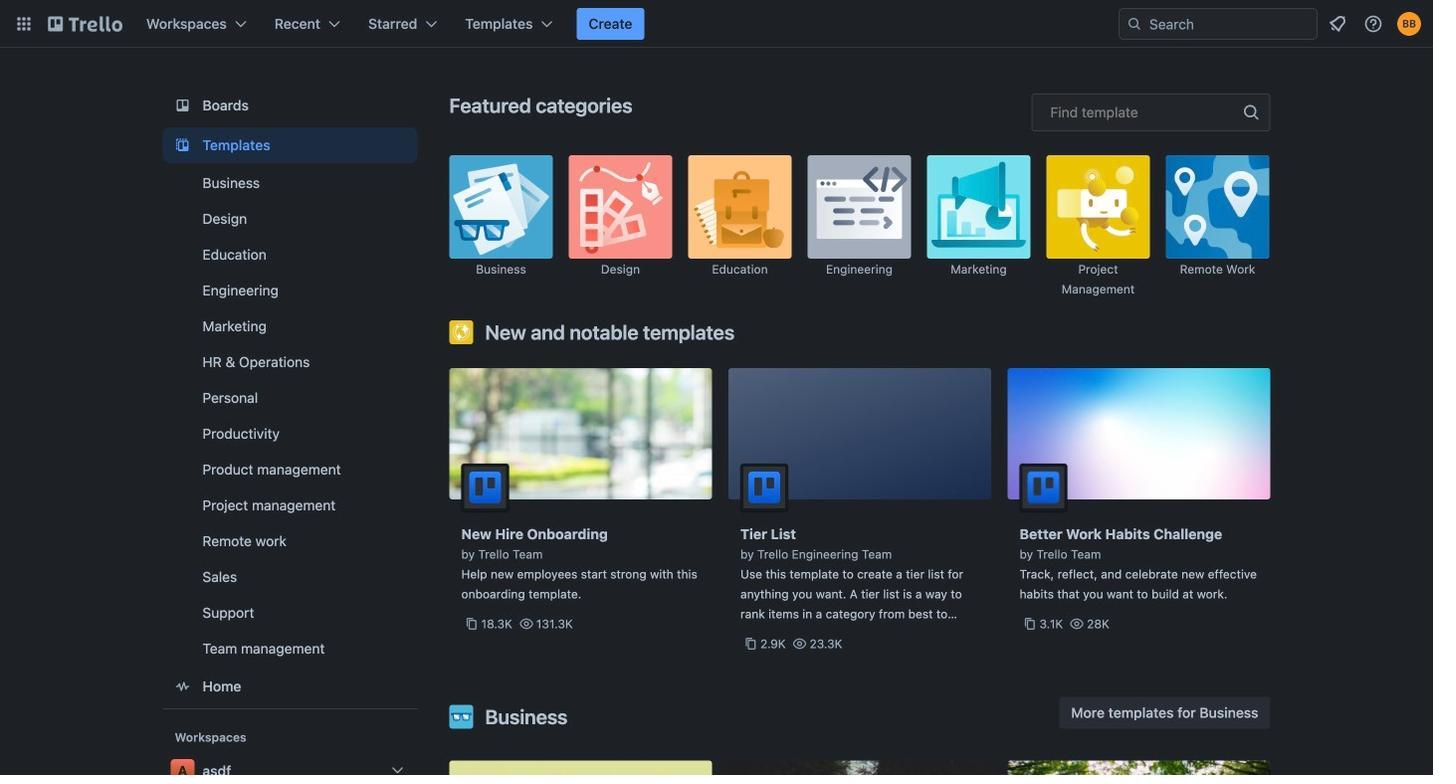 Task type: locate. For each thing, give the bounding box(es) containing it.
trello team image
[[461, 464, 509, 512]]

design icon image
[[569, 155, 672, 259]]

business icon image
[[449, 155, 553, 259], [449, 705, 473, 729]]

1 vertical spatial business icon image
[[449, 705, 473, 729]]

None field
[[1032, 94, 1270, 131]]

open information menu image
[[1363, 14, 1383, 34]]

engineering icon image
[[808, 155, 911, 259]]

primary element
[[0, 0, 1433, 48]]

0 vertical spatial business icon image
[[449, 155, 553, 259]]

Search field
[[1119, 8, 1318, 40]]

marketing icon image
[[927, 155, 1031, 259]]

1 business icon image from the top
[[449, 155, 553, 259]]

search image
[[1127, 16, 1142, 32]]

board image
[[171, 94, 195, 117]]

trello engineering team image
[[740, 464, 788, 512]]

home image
[[171, 675, 195, 699]]



Task type: vqa. For each thing, say whether or not it's contained in the screenshot.
Terms
no



Task type: describe. For each thing, give the bounding box(es) containing it.
trello team image
[[1020, 464, 1067, 512]]

template board image
[[171, 133, 195, 157]]

bob builder (bobbuilder40) image
[[1397, 12, 1421, 36]]

0 notifications image
[[1326, 12, 1349, 36]]

remote work icon image
[[1166, 155, 1269, 259]]

education icon image
[[688, 155, 792, 259]]

project management icon image
[[1046, 155, 1150, 259]]

2 business icon image from the top
[[449, 705, 473, 729]]

back to home image
[[48, 8, 122, 40]]



